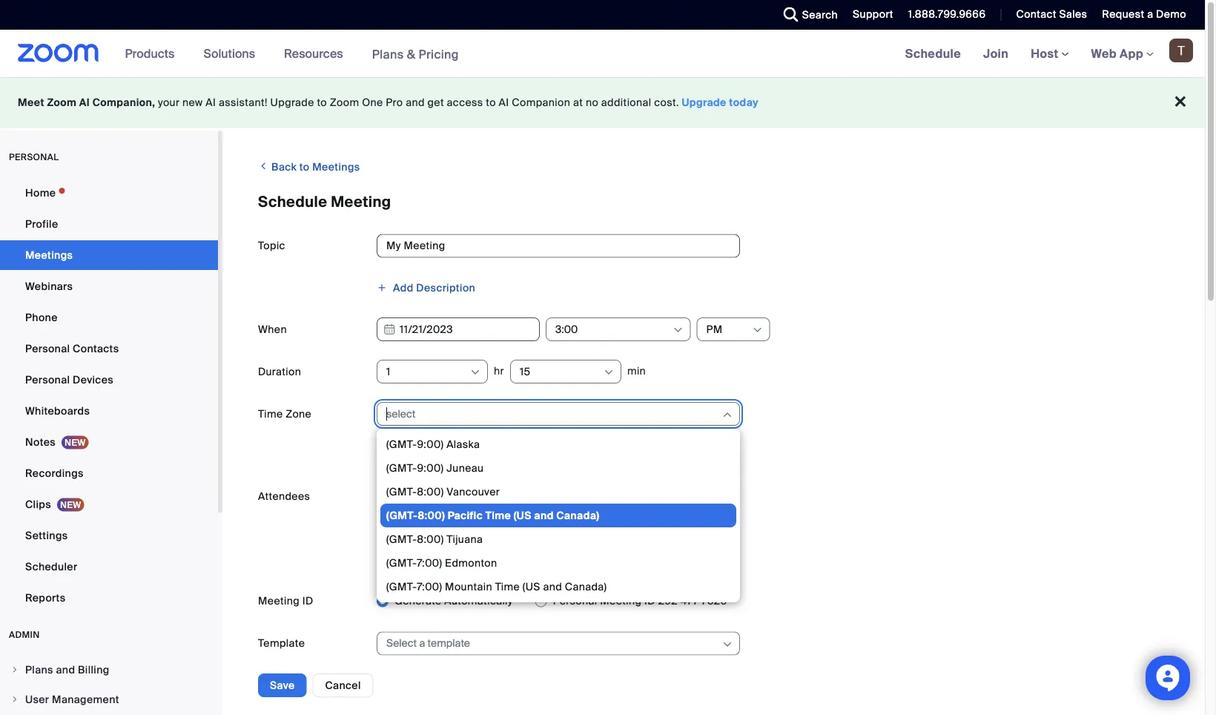 Task type: vqa. For each thing, say whether or not it's contained in the screenshot.
Host
yes



Task type: describe. For each thing, give the bounding box(es) containing it.
add description button
[[377, 276, 476, 299]]

time zone
[[258, 407, 312, 421]]

tijuana
[[447, 532, 483, 546]]

banner containing products
[[0, 30, 1206, 78]]

meetings navigation
[[894, 30, 1206, 78]]

demo
[[1157, 7, 1187, 21]]

attendees
[[258, 490, 310, 503]]

right image
[[10, 665, 19, 674]]

schedule for schedule meeting
[[258, 193, 327, 211]]

pm
[[707, 322, 723, 336]]

meeting down back to meetings
[[331, 193, 391, 211]]

profile
[[25, 217, 58, 231]]

scheduler
[[25, 560, 77, 573]]

host button
[[1031, 46, 1069, 61]]

8:00) for pacific
[[418, 509, 445, 522]]

meeting.
[[574, 556, 618, 570]]

product information navigation
[[114, 30, 470, 78]]

9:00) for juneau
[[417, 461, 444, 475]]

home
[[25, 186, 56, 200]]

alaska
[[447, 437, 480, 451]]

save button
[[258, 674, 307, 697]]

generate automatically
[[395, 594, 513, 608]]

profile picture image
[[1170, 39, 1194, 62]]

Topic text field
[[377, 234, 740, 258]]

management
[[52, 693, 119, 706]]

1
[[387, 365, 391, 378]]

products button
[[125, 30, 181, 77]]

pacific
[[448, 509, 483, 522]]

personal menu menu
[[0, 178, 218, 614]]

vancouver
[[447, 485, 500, 499]]

will
[[500, 540, 516, 554]]

select time zone text field
[[387, 403, 721, 425]]

(gmt- for (gmt-9:00) juneau
[[387, 461, 417, 475]]

pro
[[386, 96, 403, 109]]

(gmt-8:00) pacific time (us and canada)
[[387, 509, 600, 522]]

plans and billing menu item
[[0, 656, 218, 684]]

edmonton
[[445, 556, 497, 570]]

1 upgrade from the left
[[270, 96, 314, 109]]

1 zoom from the left
[[47, 96, 77, 109]]

mountain
[[445, 580, 493, 593]]

to right back
[[300, 160, 310, 174]]

get
[[428, 96, 444, 109]]

(gmt-7:00) edmonton
[[387, 556, 497, 570]]

enable
[[410, 521, 444, 535]]

meeting id option group
[[377, 589, 1170, 613]]

solutions
[[204, 46, 255, 61]]

1 vertical spatial chat
[[444, 556, 468, 570]]

before
[[470, 556, 504, 570]]

companion,
[[92, 96, 155, 109]]

join link
[[973, 30, 1020, 77]]

personal
[[9, 151, 59, 163]]

and inside 'enable continuous meeting chat added attendees will have access to the meeting group chat before and after the meeting.'
[[506, 556, 525, 570]]

web app
[[1092, 46, 1144, 61]]

reports
[[25, 591, 66, 605]]

add description
[[393, 281, 476, 295]]

new
[[183, 96, 203, 109]]

1 horizontal spatial meetings
[[313, 160, 360, 174]]

7526
[[702, 594, 727, 608]]

list box containing (gmt-9:00) alaska
[[381, 361, 737, 715]]

clips link
[[0, 490, 218, 519]]

enable continuous meeting chat added attendees will have access to the meeting group chat before and after the meeting.
[[410, 521, 658, 570]]

8:00) for tijuana
[[417, 532, 444, 546]]

0 vertical spatial time
[[258, 407, 283, 421]]

settings link
[[0, 521, 218, 550]]

canada) for (gmt-8:00) pacific time (us and canada)
[[557, 509, 600, 522]]

notes
[[25, 435, 56, 449]]

select start time text field
[[556, 318, 672, 341]]

schedule link
[[894, 30, 973, 77]]

(gmt-9:00) juneau
[[387, 461, 484, 475]]

phone
[[25, 310, 58, 324]]

personal for personal meeting id 292 477 7526
[[553, 594, 598, 608]]

(gmt- for (gmt-7:00) edmonton
[[387, 556, 417, 570]]

resources button
[[284, 30, 350, 77]]

phone link
[[0, 303, 218, 332]]

whiteboards
[[25, 404, 90, 418]]

(gmt-9:00) alaska
[[387, 437, 480, 451]]

join
[[984, 46, 1009, 61]]

meet
[[18, 96, 44, 109]]

and up have
[[534, 509, 554, 522]]

juneau
[[447, 461, 484, 475]]

time for 8:00)
[[486, 509, 511, 522]]

1 horizontal spatial show options image
[[722, 638, 734, 650]]

9:00) for alaska
[[417, 437, 444, 451]]

home link
[[0, 178, 218, 208]]

your
[[158, 96, 180, 109]]

cancel button
[[313, 674, 374, 697]]

upgrade today link
[[682, 96, 759, 109]]

personal contacts
[[25, 342, 119, 355]]

select meeting template text field
[[387, 632, 721, 655]]

app
[[1120, 46, 1144, 61]]

search
[[802, 8, 838, 22]]

additional
[[602, 96, 652, 109]]

(gmt- for (gmt-8:00) pacific time (us and canada)
[[387, 509, 418, 522]]

2 upgrade from the left
[[682, 96, 727, 109]]

save
[[270, 678, 295, 692]]

1 vertical spatial show options image
[[603, 366, 615, 378]]

id inside option group
[[645, 594, 656, 608]]

min
[[628, 364, 646, 378]]

topic
[[258, 239, 285, 253]]

pricing
[[419, 46, 459, 62]]

plans for plans and billing
[[25, 663, 53, 677]]

admin
[[9, 629, 40, 641]]

zoom logo image
[[18, 44, 99, 62]]

contact sales
[[1017, 7, 1088, 21]]

request
[[1103, 7, 1145, 21]]

1 button
[[387, 361, 469, 383]]

&
[[407, 46, 416, 62]]

whiteboard
[[258, 679, 317, 693]]

contacts
[[73, 342, 119, 355]]

meetings inside personal menu menu
[[25, 248, 73, 262]]

webinars link
[[0, 272, 218, 301]]

show options image for 1
[[470, 366, 481, 378]]

personal for personal contacts
[[25, 342, 70, 355]]

1 vertical spatial the
[[555, 556, 571, 570]]

webinars
[[25, 279, 73, 293]]

after
[[528, 556, 552, 570]]

8:00) for vancouver
[[417, 485, 444, 499]]

back
[[272, 160, 297, 174]]



Task type: locate. For each thing, give the bounding box(es) containing it.
1 vertical spatial canada)
[[565, 580, 607, 593]]

meetings link
[[0, 240, 218, 270]]

duration
[[258, 365, 301, 378]]

id left 292
[[645, 594, 656, 608]]

1.888.799.9666
[[909, 7, 986, 21]]

zoom right meet
[[47, 96, 77, 109]]

products
[[125, 46, 175, 61]]

ai left companion
[[499, 96, 509, 109]]

add
[[393, 281, 414, 295]]

15 button
[[520, 361, 602, 383]]

settings
[[25, 529, 68, 542]]

recurring meeting
[[395, 449, 489, 463]]

0 vertical spatial plans
[[372, 46, 404, 62]]

user
[[25, 693, 49, 706]]

schedule for schedule
[[906, 46, 961, 61]]

When text field
[[377, 318, 540, 341]]

the right the after
[[555, 556, 571, 570]]

and left billing
[[56, 663, 75, 677]]

0 vertical spatial canada)
[[557, 509, 600, 522]]

chat
[[552, 521, 576, 535], [444, 556, 468, 570]]

personal contacts link
[[0, 334, 218, 364]]

0 horizontal spatial id
[[303, 594, 314, 608]]

1 id from the left
[[303, 594, 314, 608]]

admin menu menu
[[0, 656, 218, 715]]

companion
[[512, 96, 571, 109]]

(us for pacific
[[514, 509, 532, 522]]

0 horizontal spatial meetings
[[25, 248, 73, 262]]

0 vertical spatial 7:00)
[[417, 556, 442, 570]]

personal for personal devices
[[25, 373, 70, 387]]

request a demo
[[1103, 7, 1187, 21]]

2 vertical spatial time
[[495, 580, 520, 593]]

1 vertical spatial personal
[[25, 373, 70, 387]]

9:00) down (gmt-9:00) alaska on the bottom left of page
[[417, 461, 444, 475]]

1 horizontal spatial chat
[[552, 521, 576, 535]]

personal down phone
[[25, 342, 70, 355]]

personal down meeting.
[[553, 594, 598, 608]]

scheduler link
[[0, 552, 218, 582]]

(us for mountain
[[523, 580, 541, 593]]

7 (gmt- from the top
[[387, 580, 417, 593]]

3 ai from the left
[[499, 96, 509, 109]]

plans inside product information navigation
[[372, 46, 404, 62]]

1 ai from the left
[[79, 96, 90, 109]]

9:00) up "(gmt-9:00) juneau"
[[417, 437, 444, 451]]

zoom
[[47, 96, 77, 109], [330, 96, 359, 109]]

right image
[[10, 695, 19, 704]]

and left get
[[406, 96, 425, 109]]

canada) down meeting.
[[565, 580, 607, 593]]

4 (gmt- from the top
[[387, 509, 418, 522]]

0 horizontal spatial schedule
[[258, 193, 327, 211]]

to up meeting.
[[584, 540, 594, 554]]

0 horizontal spatial plans
[[25, 663, 53, 677]]

time for 7:00)
[[495, 580, 520, 593]]

today
[[729, 96, 759, 109]]

ai left companion,
[[79, 96, 90, 109]]

(gmt-
[[387, 437, 417, 451], [387, 461, 417, 475], [387, 485, 417, 499], [387, 509, 418, 522], [387, 532, 417, 546], [387, 556, 417, 570], [387, 580, 417, 593]]

0 vertical spatial access
[[447, 96, 483, 109]]

0 horizontal spatial zoom
[[47, 96, 77, 109]]

8:00)
[[417, 485, 444, 499], [418, 509, 445, 522], [417, 532, 444, 546]]

to
[[317, 96, 327, 109], [486, 96, 496, 109], [300, 160, 310, 174], [584, 540, 594, 554]]

description
[[416, 281, 476, 295]]

meetings up schedule meeting
[[313, 160, 360, 174]]

1.888.799.9666 button
[[897, 0, 990, 30], [909, 7, 986, 21]]

plans left &
[[372, 46, 404, 62]]

zoom left one
[[330, 96, 359, 109]]

1 vertical spatial access
[[545, 540, 582, 554]]

0 horizontal spatial upgrade
[[270, 96, 314, 109]]

1 vertical spatial time
[[486, 509, 511, 522]]

schedule down 1.888.799.9666
[[906, 46, 961, 61]]

2 vertical spatial show options image
[[722, 638, 734, 650]]

(gmt- for (gmt-7:00) mountain time (us and canada)
[[387, 580, 417, 593]]

upgrade
[[270, 96, 314, 109], [682, 96, 727, 109]]

plans right right icon
[[25, 663, 53, 677]]

assistant!
[[219, 96, 268, 109]]

1 9:00) from the top
[[417, 437, 444, 451]]

2 horizontal spatial show options image
[[752, 324, 764, 336]]

1 horizontal spatial access
[[545, 540, 582, 554]]

profile link
[[0, 209, 218, 239]]

0 vertical spatial personal
[[25, 342, 70, 355]]

5 (gmt- from the top
[[387, 532, 417, 546]]

group
[[410, 556, 441, 570]]

meeting inside option group
[[600, 594, 642, 608]]

0 vertical spatial schedule
[[906, 46, 961, 61]]

(gmt- down recurring
[[387, 485, 417, 499]]

7:00)
[[417, 556, 442, 570], [417, 580, 442, 593]]

and
[[406, 96, 425, 109], [534, 509, 554, 522], [506, 556, 525, 570], [543, 580, 562, 593], [56, 663, 75, 677]]

chat up meeting.
[[552, 521, 576, 535]]

at
[[573, 96, 583, 109]]

(gmt- down added
[[387, 556, 417, 570]]

time right pacific
[[486, 509, 511, 522]]

1 7:00) from the top
[[417, 556, 442, 570]]

1 horizontal spatial plans
[[372, 46, 404, 62]]

0 horizontal spatial show options image
[[603, 366, 615, 378]]

7:00) for edmonton
[[417, 556, 442, 570]]

schedule down back
[[258, 193, 327, 211]]

8:00) down "(gmt-9:00) juneau"
[[417, 485, 444, 499]]

7:00) down added
[[417, 556, 442, 570]]

show options image down 7526
[[722, 638, 734, 650]]

(gmt- up group
[[387, 532, 417, 546]]

schedule
[[906, 46, 961, 61], [258, 193, 327, 211]]

web
[[1092, 46, 1117, 61]]

show options image left the pm
[[672, 324, 684, 336]]

0 vertical spatial meetings
[[313, 160, 360, 174]]

plans & pricing link
[[372, 46, 459, 62], [372, 46, 459, 62]]

(gmt- up added
[[387, 509, 418, 522]]

show options image right pm dropdown button
[[752, 324, 764, 336]]

1 vertical spatial 9:00)
[[417, 461, 444, 475]]

when
[[258, 322, 287, 336]]

8:00) up group
[[417, 532, 444, 546]]

meeting
[[447, 449, 489, 463]]

1 vertical spatial show options image
[[470, 366, 481, 378]]

0 vertical spatial (us
[[514, 509, 532, 522]]

access inside 'enable continuous meeting chat added attendees will have access to the meeting group chat before and after the meeting.'
[[545, 540, 582, 554]]

1 (gmt- from the top
[[387, 437, 417, 451]]

access up the after
[[545, 540, 582, 554]]

ai right new
[[206, 96, 216, 109]]

notes link
[[0, 427, 218, 457]]

no
[[586, 96, 599, 109]]

schedule inside meetings navigation
[[906, 46, 961, 61]]

(gmt-8:00) vancouver
[[387, 485, 500, 499]]

292
[[659, 594, 678, 608]]

2 (gmt- from the top
[[387, 461, 417, 475]]

show options image left hr at the left of page
[[470, 366, 481, 378]]

one
[[362, 96, 383, 109]]

whiteboards link
[[0, 396, 218, 426]]

pm button
[[707, 318, 751, 341]]

show options image for pm
[[752, 324, 764, 336]]

zone
[[286, 407, 312, 421]]

support
[[853, 7, 894, 21]]

1 vertical spatial schedule
[[258, 193, 327, 211]]

and down the after
[[543, 580, 562, 593]]

personal
[[25, 342, 70, 355], [25, 373, 70, 387], [553, 594, 598, 608]]

0 vertical spatial show options image
[[672, 324, 684, 336]]

id
[[303, 594, 314, 608], [645, 594, 656, 608]]

time down before
[[495, 580, 520, 593]]

2 zoom from the left
[[330, 96, 359, 109]]

and inside meet zoom ai companion, footer
[[406, 96, 425, 109]]

(gmt- down (gmt-9:00) alaska on the bottom left of page
[[387, 461, 417, 475]]

contact
[[1017, 7, 1057, 21]]

hr
[[494, 364, 504, 378]]

access inside meet zoom ai companion, footer
[[447, 96, 483, 109]]

2 vertical spatial personal
[[553, 594, 598, 608]]

0 horizontal spatial ai
[[79, 96, 90, 109]]

banner
[[0, 30, 1206, 78]]

1 vertical spatial 7:00)
[[417, 580, 442, 593]]

plans for plans & pricing
[[372, 46, 404, 62]]

6 (gmt- from the top
[[387, 556, 417, 570]]

0 vertical spatial chat
[[552, 521, 576, 535]]

show options image
[[752, 324, 764, 336], [470, 366, 481, 378], [722, 638, 734, 650]]

personal meeting id 292 477 7526
[[553, 594, 727, 608]]

access right get
[[447, 96, 483, 109]]

meeting
[[331, 193, 391, 211], [508, 521, 550, 535], [616, 540, 658, 554], [258, 594, 300, 608], [600, 594, 642, 608]]

0 vertical spatial the
[[597, 540, 614, 554]]

9:00)
[[417, 437, 444, 451], [417, 461, 444, 475]]

477
[[681, 594, 699, 608]]

2 ai from the left
[[206, 96, 216, 109]]

time left "zone"
[[258, 407, 283, 421]]

2 9:00) from the top
[[417, 461, 444, 475]]

1 vertical spatial 8:00)
[[418, 509, 445, 522]]

meet zoom ai companion, footer
[[0, 77, 1206, 128]]

0 vertical spatial 9:00)
[[417, 437, 444, 451]]

1.888.799.9666 button up join
[[897, 0, 990, 30]]

meeting up meeting.
[[616, 540, 658, 554]]

plans and billing
[[25, 663, 109, 677]]

2 vertical spatial 8:00)
[[417, 532, 444, 546]]

cost.
[[654, 96, 679, 109]]

host
[[1031, 46, 1062, 61]]

meeting up "template"
[[258, 594, 300, 608]]

1 vertical spatial plans
[[25, 663, 53, 677]]

0 vertical spatial show options image
[[752, 324, 764, 336]]

support link
[[842, 0, 897, 30], [853, 7, 894, 21]]

and down the will
[[506, 556, 525, 570]]

(gmt- up "(gmt-9:00) juneau"
[[387, 437, 417, 451]]

and inside plans and billing menu item
[[56, 663, 75, 677]]

reports link
[[0, 583, 218, 613]]

meetings up webinars
[[25, 248, 73, 262]]

1 horizontal spatial ai
[[206, 96, 216, 109]]

hide options image
[[722, 409, 734, 421]]

(us down the after
[[523, 580, 541, 593]]

1 horizontal spatial the
[[597, 540, 614, 554]]

user management menu item
[[0, 685, 218, 714]]

request a demo link
[[1092, 0, 1206, 30], [1103, 7, 1187, 21]]

1.888.799.9666 button up schedule link
[[909, 7, 986, 21]]

8:00) up (gmt-8:00) tijuana
[[418, 509, 445, 522]]

show options image
[[672, 324, 684, 336], [603, 366, 615, 378]]

meeting down meeting.
[[600, 594, 642, 608]]

7:00) up the generate
[[417, 580, 442, 593]]

to left companion
[[486, 96, 496, 109]]

(gmt- for (gmt-9:00) alaska
[[387, 437, 417, 451]]

(us up have
[[514, 509, 532, 522]]

automatically
[[445, 594, 513, 608]]

personal up whiteboards
[[25, 373, 70, 387]]

resources
[[284, 46, 343, 61]]

canada) for (gmt-7:00) mountain time (us and canada)
[[565, 580, 607, 593]]

1 horizontal spatial schedule
[[906, 46, 961, 61]]

chat down attendees at the left of the page
[[444, 556, 468, 570]]

3 (gmt- from the top
[[387, 485, 417, 499]]

(gmt- up the generate
[[387, 580, 417, 593]]

to down resources dropdown button
[[317, 96, 327, 109]]

(gmt- for (gmt-8:00) tijuana
[[387, 532, 417, 546]]

0 horizontal spatial the
[[555, 556, 571, 570]]

attendees
[[446, 540, 497, 554]]

user management
[[25, 693, 119, 706]]

2 id from the left
[[645, 594, 656, 608]]

upgrade down product information navigation
[[270, 96, 314, 109]]

time
[[258, 407, 283, 421], [486, 509, 511, 522], [495, 580, 520, 593]]

(gmt-8:00) tijuana
[[387, 532, 483, 546]]

(gmt-7:00) mountain time (us and canada)
[[387, 580, 607, 593]]

0 vertical spatial 8:00)
[[417, 485, 444, 499]]

personal devices link
[[0, 365, 218, 395]]

plans & pricing
[[372, 46, 459, 62]]

2 horizontal spatial ai
[[499, 96, 509, 109]]

upgrade right cost.
[[682, 96, 727, 109]]

continuous
[[447, 521, 505, 535]]

added
[[410, 540, 443, 554]]

to inside 'enable continuous meeting chat added attendees will have access to the meeting group chat before and after the meeting.'
[[584, 540, 594, 554]]

meeting up have
[[508, 521, 550, 535]]

left image
[[258, 159, 269, 174]]

0 horizontal spatial show options image
[[470, 366, 481, 378]]

id up "template"
[[303, 594, 314, 608]]

1 vertical spatial meetings
[[25, 248, 73, 262]]

1 horizontal spatial upgrade
[[682, 96, 727, 109]]

7:00) for mountain
[[417, 580, 442, 593]]

1 horizontal spatial zoom
[[330, 96, 359, 109]]

devices
[[73, 373, 114, 387]]

canada) up meeting.
[[557, 509, 600, 522]]

1 vertical spatial (us
[[523, 580, 541, 593]]

0 horizontal spatial access
[[447, 96, 483, 109]]

0 horizontal spatial chat
[[444, 556, 468, 570]]

a
[[1148, 7, 1154, 21]]

1 horizontal spatial show options image
[[672, 324, 684, 336]]

recurring
[[395, 449, 444, 463]]

add image
[[377, 282, 387, 293]]

generate
[[395, 594, 442, 608]]

2 7:00) from the top
[[417, 580, 442, 593]]

personal inside meeting id option group
[[553, 594, 598, 608]]

list box
[[381, 361, 737, 715]]

recordings
[[25, 466, 84, 480]]

(gmt- for (gmt-8:00) vancouver
[[387, 485, 417, 499]]

(us
[[514, 509, 532, 522], [523, 580, 541, 593]]

sales
[[1060, 7, 1088, 21]]

the up meeting.
[[597, 540, 614, 554]]

ai
[[79, 96, 90, 109], [206, 96, 216, 109], [499, 96, 509, 109]]

1 horizontal spatial id
[[645, 594, 656, 608]]

show options image left min
[[603, 366, 615, 378]]

plans inside menu item
[[25, 663, 53, 677]]



